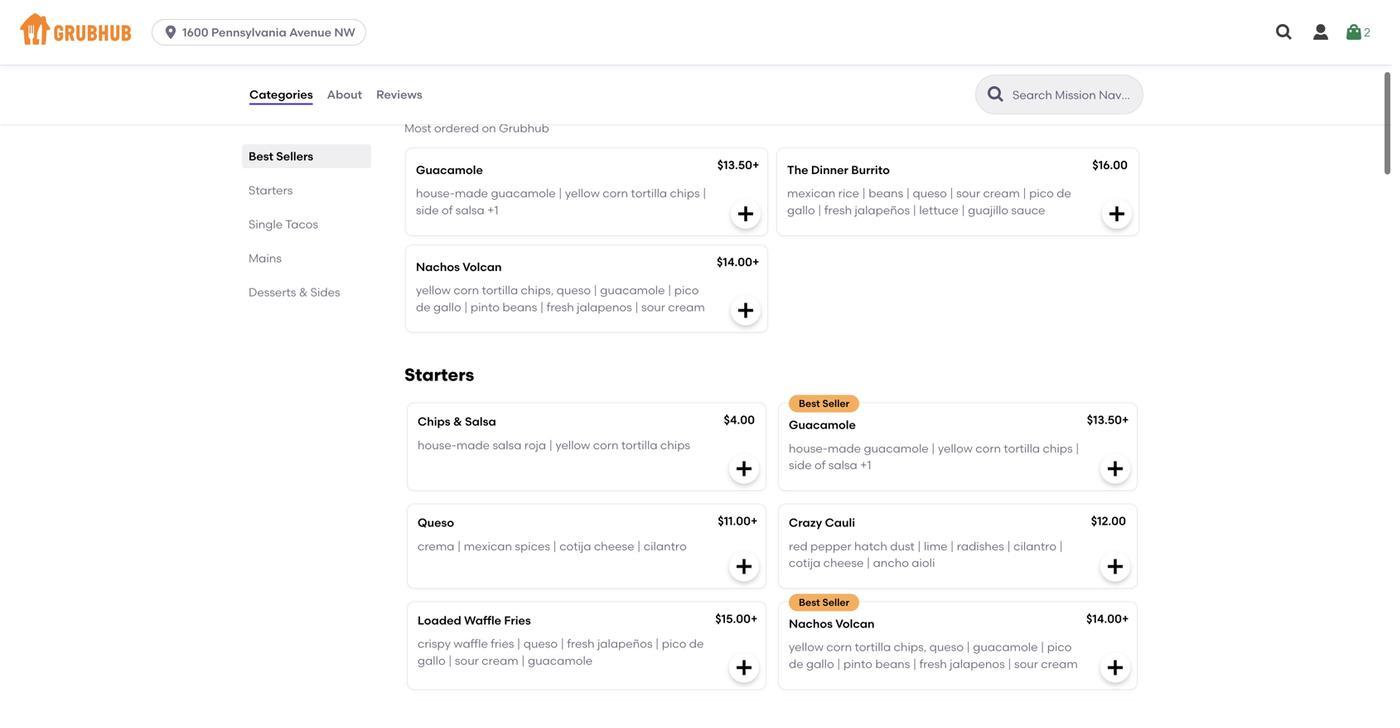 Task type: describe. For each thing, give the bounding box(es) containing it.
svg image for $11.00
[[734, 557, 754, 576]]

Search Mission Navy Yard search field
[[1011, 87, 1138, 103]]

loaded waffle fries
[[418, 613, 531, 627]]

tacos
[[285, 217, 318, 231]]

avenue
[[289, 25, 332, 39]]

cilantro inside the red pepper hatch dust | lime | radishes | cilantro | cotija cheese | ancho aioli
[[1014, 539, 1057, 553]]

waffle
[[454, 637, 488, 651]]

crispy
[[418, 637, 451, 651]]

1 horizontal spatial $13.50 +
[[1087, 413, 1129, 427]]

1 vertical spatial +1
[[861, 458, 872, 472]]

best sellers most ordered on grubhub
[[405, 97, 549, 135]]

queso
[[418, 516, 454, 530]]

chips & salsa
[[418, 415, 496, 429]]

2 button
[[1345, 17, 1371, 47]]

svg image for $13.50
[[736, 204, 756, 224]]

guacamole inside crispy waffle fries | queso | fresh jalapeños | pico de gallo | sour cream | guacamole
[[528, 654, 593, 668]]

most
[[405, 121, 432, 135]]

made for $13.50
[[455, 186, 488, 200]]

seller for nachos volcan
[[823, 596, 850, 608]]

cream inside crispy waffle fries | queso | fresh jalapeños | pico de gallo | sour cream | guacamole
[[482, 654, 519, 668]]

1 cilantro from the left
[[644, 539, 687, 553]]

1 horizontal spatial nachos volcan
[[789, 617, 875, 631]]

1 horizontal spatial guacamole
[[789, 418, 856, 432]]

0 vertical spatial house-made guacamole | yellow corn tortilla chips | side of salsa +1
[[416, 186, 707, 217]]

house- for most ordered on grubhub
[[418, 438, 457, 452]]

fries
[[504, 613, 531, 627]]

svg image inside 2 button
[[1345, 22, 1365, 42]]

1 vertical spatial starters
[[405, 364, 474, 386]]

spices
[[515, 539, 550, 553]]

1600 pennsylvania avenue nw
[[182, 25, 356, 39]]

roja
[[525, 438, 546, 452]]

0 horizontal spatial pinto
[[471, 300, 500, 314]]

pepper
[[811, 539, 852, 553]]

best seller for guacamole
[[799, 398, 850, 410]]

0 vertical spatial $13.50
[[718, 158, 753, 172]]

de inside mexican rice | beans | queso | sour cream | pico de gallo | fresh jalapeños | lettuce | guajillo sauce
[[1057, 186, 1072, 200]]

2 vertical spatial beans
[[876, 657, 910, 671]]

cauli
[[825, 516, 856, 530]]

0 vertical spatial of
[[442, 203, 453, 217]]

fries
[[491, 637, 514, 651]]

sellers for best sellers most ordered on grubhub
[[447, 97, 505, 119]]

desserts
[[249, 285, 296, 299]]

house- for starters
[[416, 186, 455, 200]]

sides
[[311, 285, 340, 299]]

+ for yellow corn tortilla chips, queso | guacamole | pico de gallo | pinto beans | fresh jalapenos | sour cream
[[753, 255, 760, 269]]

1 vertical spatial chips,
[[894, 640, 927, 654]]

best for $14.00
[[799, 596, 820, 608]]

categories
[[250, 87, 313, 101]]

1 vertical spatial house-made guacamole | yellow corn tortilla chips | side of salsa +1
[[789, 441, 1080, 472]]

1 vertical spatial pinto
[[844, 657, 873, 671]]

0 horizontal spatial side
[[416, 203, 439, 217]]

gallo inside crispy waffle fries | queso | fresh jalapeños | pico de gallo | sour cream | guacamole
[[418, 654, 446, 668]]

0 horizontal spatial jalapenos
[[577, 300, 632, 314]]

reviews button
[[376, 65, 423, 124]]

sauce
[[1012, 203, 1046, 217]]

radishes
[[957, 539, 1005, 553]]

0 horizontal spatial $14.00
[[717, 255, 753, 269]]

nw
[[334, 25, 356, 39]]

1 vertical spatial $14.00
[[1087, 612, 1122, 626]]

on
[[482, 121, 496, 135]]

hatch
[[855, 539, 888, 553]]

grubhub
[[499, 121, 549, 135]]

red pepper hatch dust | lime | radishes | cilantro | cotija cheese | ancho aioli
[[789, 539, 1063, 570]]

best inside best sellers most ordered on grubhub
[[405, 97, 443, 119]]

1 vertical spatial yellow corn tortilla chips, queso | guacamole | pico de gallo | pinto beans | fresh jalapenos | sour cream
[[789, 640, 1078, 671]]

1 horizontal spatial salsa
[[493, 438, 522, 452]]

made up cauli
[[828, 441, 861, 455]]

crema | mexican spices | cotija cheese | cilantro
[[418, 539, 687, 553]]

rice
[[839, 186, 860, 200]]

ordered
[[434, 121, 479, 135]]

main navigation navigation
[[0, 0, 1393, 65]]

2
[[1365, 25, 1371, 39]]

mains
[[249, 251, 282, 265]]

0 vertical spatial cheese
[[594, 539, 635, 553]]

made for $4.00
[[457, 438, 490, 452]]

pennsylvania
[[211, 25, 287, 39]]

cheese inside the red pepper hatch dust | lime | radishes | cilantro | cotija cheese | ancho aioli
[[824, 556, 864, 570]]

best sellers
[[249, 149, 313, 163]]

beans inside mexican rice | beans | queso | sour cream | pico de gallo | fresh jalapeños | lettuce | guajillo sauce
[[869, 186, 904, 200]]

single tacos
[[249, 217, 318, 231]]

desserts & sides
[[249, 285, 340, 299]]

$16.00
[[1093, 158, 1128, 172]]

lime
[[924, 539, 948, 553]]

mexican rice | beans | queso | sour cream | pico de gallo | fresh jalapeños | lettuce | guajillo sauce
[[788, 186, 1072, 217]]

crema
[[418, 539, 455, 553]]

1 vertical spatial $14.00 +
[[1087, 612, 1129, 626]]

$11.00 +
[[718, 514, 758, 528]]

& for salsa
[[453, 415, 462, 429]]

$15.00
[[716, 612, 751, 626]]

0 vertical spatial nachos
[[416, 260, 460, 274]]

crazy cauli
[[789, 516, 856, 530]]

0 vertical spatial chips,
[[521, 283, 554, 297]]

1 vertical spatial of
[[815, 458, 826, 472]]

0 horizontal spatial yellow corn tortilla chips, queso | guacamole | pico de gallo | pinto beans | fresh jalapenos | sour cream
[[416, 283, 705, 314]]



Task type: locate. For each thing, give the bounding box(es) containing it.
2 best seller from the top
[[799, 596, 850, 608]]

pico
[[1030, 186, 1054, 200], [675, 283, 699, 297], [662, 637, 687, 651], [1048, 640, 1072, 654]]

1 horizontal spatial side
[[789, 458, 812, 472]]

$14.00 +
[[717, 255, 760, 269], [1087, 612, 1129, 626]]

2 horizontal spatial salsa
[[829, 458, 858, 472]]

1 vertical spatial salsa
[[493, 438, 522, 452]]

best
[[405, 97, 443, 119], [249, 149, 274, 163], [799, 398, 820, 410], [799, 596, 820, 608]]

& left sides
[[299, 285, 308, 299]]

sellers
[[447, 97, 505, 119], [276, 149, 313, 163]]

guacamole
[[416, 163, 483, 177], [789, 418, 856, 432]]

1 vertical spatial nachos volcan
[[789, 617, 875, 631]]

svg image
[[1275, 22, 1295, 42], [1311, 22, 1331, 42], [1345, 22, 1365, 42], [163, 24, 179, 41], [1108, 204, 1127, 224], [734, 459, 754, 479], [1106, 459, 1126, 479], [1106, 557, 1126, 576]]

1 vertical spatial seller
[[823, 596, 850, 608]]

cotija right the spices at the bottom of page
[[560, 539, 591, 553]]

jalapeños
[[855, 203, 910, 217], [598, 637, 653, 651]]

1 horizontal spatial sellers
[[447, 97, 505, 119]]

categories button
[[249, 65, 314, 124]]

about button
[[326, 65, 363, 124]]

1 horizontal spatial jalapeños
[[855, 203, 910, 217]]

chips,
[[521, 283, 554, 297], [894, 640, 927, 654]]

1 vertical spatial side
[[789, 458, 812, 472]]

$11.00
[[718, 514, 751, 528]]

0 vertical spatial volcan
[[463, 260, 502, 274]]

yellow corn tortilla chips, queso | guacamole | pico de gallo | pinto beans | fresh jalapenos | sour cream
[[416, 283, 705, 314], [789, 640, 1078, 671]]

side
[[416, 203, 439, 217], [789, 458, 812, 472]]

1 vertical spatial guacamole
[[789, 418, 856, 432]]

1 horizontal spatial +1
[[861, 458, 872, 472]]

0 vertical spatial mexican
[[788, 186, 836, 200]]

cheese
[[594, 539, 635, 553], [824, 556, 864, 570]]

about
[[327, 87, 362, 101]]

1 vertical spatial cotija
[[789, 556, 821, 570]]

jalapeños inside mexican rice | beans | queso | sour cream | pico de gallo | fresh jalapeños | lettuce | guajillo sauce
[[855, 203, 910, 217]]

svg image for $14.00
[[736, 301, 756, 321]]

1 vertical spatial nachos
[[789, 617, 833, 631]]

house- down 'most'
[[416, 186, 455, 200]]

burrito
[[852, 163, 890, 177]]

$13.50 +
[[718, 158, 760, 172], [1087, 413, 1129, 427]]

1 vertical spatial cheese
[[824, 556, 864, 570]]

jalapenos
[[577, 300, 632, 314], [950, 657, 1005, 671]]

pico inside crispy waffle fries | queso | fresh jalapeños | pico de gallo | sour cream | guacamole
[[662, 637, 687, 651]]

sellers up on
[[447, 97, 505, 119]]

0 vertical spatial +1
[[488, 203, 499, 217]]

de inside crispy waffle fries | queso | fresh jalapeños | pico de gallo | sour cream | guacamole
[[690, 637, 704, 651]]

& left salsa
[[453, 415, 462, 429]]

0 vertical spatial best seller
[[799, 398, 850, 410]]

sellers down categories button
[[276, 149, 313, 163]]

seller
[[823, 398, 850, 410], [823, 596, 850, 608]]

fresh
[[825, 203, 852, 217], [547, 300, 574, 314], [567, 637, 595, 651], [920, 657, 947, 671]]

2 cilantro from the left
[[1014, 539, 1057, 553]]

crazy
[[789, 516, 823, 530]]

starters up single
[[249, 183, 293, 197]]

0 horizontal spatial &
[[299, 285, 308, 299]]

1 vertical spatial jalapenos
[[950, 657, 1005, 671]]

0 horizontal spatial starters
[[249, 183, 293, 197]]

1 horizontal spatial pinto
[[844, 657, 873, 671]]

1 vertical spatial beans
[[503, 300, 537, 314]]

house-made guacamole | yellow corn tortilla chips | side of salsa +1
[[416, 186, 707, 217], [789, 441, 1080, 472]]

0 vertical spatial &
[[299, 285, 308, 299]]

svg image inside 1600 pennsylvania avenue nw button
[[163, 24, 179, 41]]

0 horizontal spatial mexican
[[464, 539, 512, 553]]

svg image for $15.00
[[734, 658, 754, 678]]

svg image
[[736, 204, 756, 224], [736, 301, 756, 321], [734, 557, 754, 576], [734, 658, 754, 678], [1106, 658, 1126, 678]]

1 vertical spatial best seller
[[799, 596, 850, 608]]

sour inside mexican rice | beans | queso | sour cream | pico de gallo | fresh jalapeños | lettuce | guajillo sauce
[[957, 186, 981, 200]]

the
[[788, 163, 809, 177]]

1 vertical spatial &
[[453, 415, 462, 429]]

1 horizontal spatial &
[[453, 415, 462, 429]]

fresh inside mexican rice | beans | queso | sour cream | pico de gallo | fresh jalapeños | lettuce | guajillo sauce
[[825, 203, 852, 217]]

1 horizontal spatial cheese
[[824, 556, 864, 570]]

$4.00
[[724, 413, 755, 427]]

0 vertical spatial guacamole
[[416, 163, 483, 177]]

0 vertical spatial $14.00 +
[[717, 255, 760, 269]]

mexican
[[788, 186, 836, 200], [464, 539, 512, 553]]

1 horizontal spatial of
[[815, 458, 826, 472]]

pico inside mexican rice | beans | queso | sour cream | pico de gallo | fresh jalapeños | lettuce | guajillo sauce
[[1030, 186, 1054, 200]]

0 vertical spatial jalapenos
[[577, 300, 632, 314]]

mexican left the spices at the bottom of page
[[464, 539, 512, 553]]

0 vertical spatial starters
[[249, 183, 293, 197]]

cotija down red
[[789, 556, 821, 570]]

cream
[[984, 186, 1020, 200], [668, 300, 705, 314], [482, 654, 519, 668], [1041, 657, 1078, 671]]

salsa
[[465, 415, 496, 429]]

sellers inside best sellers most ordered on grubhub
[[447, 97, 505, 119]]

+ for house-made guacamole | yellow corn tortilla chips | side of salsa +1
[[753, 158, 760, 172]]

0 vertical spatial jalapeños
[[855, 203, 910, 217]]

single
[[249, 217, 283, 231]]

0 vertical spatial cotija
[[560, 539, 591, 553]]

cheese down pepper
[[824, 556, 864, 570]]

+1 down on
[[488, 203, 499, 217]]

0 vertical spatial side
[[416, 203, 439, 217]]

of down ordered
[[442, 203, 453, 217]]

1 horizontal spatial nachos
[[789, 617, 833, 631]]

gallo inside mexican rice | beans | queso | sour cream | pico de gallo | fresh jalapeños | lettuce | guajillo sauce
[[788, 203, 815, 217]]

starters up chips
[[405, 364, 474, 386]]

0 horizontal spatial cotija
[[560, 539, 591, 553]]

dust
[[891, 539, 915, 553]]

+ for crispy waffle fries | queso | fresh jalapeños | pico de gallo | sour cream | guacamole
[[751, 612, 758, 626]]

0 vertical spatial pinto
[[471, 300, 500, 314]]

1 horizontal spatial $14.00
[[1087, 612, 1122, 626]]

0 vertical spatial $13.50 +
[[718, 158, 760, 172]]

0 vertical spatial nachos volcan
[[416, 260, 502, 274]]

0 horizontal spatial chips,
[[521, 283, 554, 297]]

0 horizontal spatial nachos volcan
[[416, 260, 502, 274]]

red
[[789, 539, 808, 553]]

1 best seller from the top
[[799, 398, 850, 410]]

0 horizontal spatial sellers
[[276, 149, 313, 163]]

best for single tacos
[[249, 149, 274, 163]]

chips
[[418, 415, 451, 429]]

nachos
[[416, 260, 460, 274], [789, 617, 833, 631]]

best for $13.50
[[799, 398, 820, 410]]

1 vertical spatial volcan
[[836, 617, 875, 631]]

0 horizontal spatial jalapeños
[[598, 637, 653, 651]]

0 vertical spatial $14.00
[[717, 255, 753, 269]]

cotija inside the red pepper hatch dust | lime | radishes | cilantro | cotija cheese | ancho aioli
[[789, 556, 821, 570]]

0 horizontal spatial $14.00 +
[[717, 255, 760, 269]]

mexican down the
[[788, 186, 836, 200]]

fresh inside crispy waffle fries | queso | fresh jalapeños | pico de gallo | sour cream | guacamole
[[567, 637, 595, 651]]

$13.50
[[718, 158, 753, 172], [1087, 413, 1122, 427]]

2 vertical spatial salsa
[[829, 458, 858, 472]]

crispy waffle fries | queso | fresh jalapeños | pico de gallo | sour cream | guacamole
[[418, 637, 704, 668]]

0 vertical spatial beans
[[869, 186, 904, 200]]

best seller for nachos volcan
[[799, 596, 850, 608]]

queso inside crispy waffle fries | queso | fresh jalapeños | pico de gallo | sour cream | guacamole
[[524, 637, 558, 651]]

mexican inside mexican rice | beans | queso | sour cream | pico de gallo | fresh jalapeños | lettuce | guajillo sauce
[[788, 186, 836, 200]]

search icon image
[[986, 85, 1006, 104]]

0 vertical spatial sellers
[[447, 97, 505, 119]]

cream inside mexican rice | beans | queso | sour cream | pico de gallo | fresh jalapeños | lettuce | guajillo sauce
[[984, 186, 1020, 200]]

&
[[299, 285, 308, 299], [453, 415, 462, 429]]

yellow
[[565, 186, 600, 200], [416, 283, 451, 297], [556, 438, 591, 452], [938, 441, 973, 455], [789, 640, 824, 654]]

de
[[1057, 186, 1072, 200], [416, 300, 431, 314], [690, 637, 704, 651], [789, 657, 804, 671]]

1 horizontal spatial house-made guacamole | yellow corn tortilla chips | side of salsa +1
[[789, 441, 1080, 472]]

sour
[[957, 186, 981, 200], [642, 300, 666, 314], [455, 654, 479, 668], [1015, 657, 1039, 671]]

cheese right the spices at the bottom of page
[[594, 539, 635, 553]]

of up crazy cauli
[[815, 458, 826, 472]]

made down salsa
[[457, 438, 490, 452]]

0 horizontal spatial volcan
[[463, 260, 502, 274]]

$15.00 +
[[716, 612, 758, 626]]

1 horizontal spatial yellow corn tortilla chips, queso | guacamole | pico de gallo | pinto beans | fresh jalapenos | sour cream
[[789, 640, 1078, 671]]

$12.00
[[1092, 514, 1127, 528]]

0 horizontal spatial $13.50 +
[[718, 158, 760, 172]]

2 seller from the top
[[823, 596, 850, 608]]

1 horizontal spatial mexican
[[788, 186, 836, 200]]

0 horizontal spatial of
[[442, 203, 453, 217]]

gallo
[[788, 203, 815, 217], [434, 300, 461, 314], [418, 654, 446, 668], [807, 657, 834, 671]]

sour inside crispy waffle fries | queso | fresh jalapeños | pico de gallo | sour cream | guacamole
[[455, 654, 479, 668]]

0 horizontal spatial salsa
[[456, 203, 485, 217]]

pinto
[[471, 300, 500, 314], [844, 657, 873, 671]]

house- up crazy in the right of the page
[[789, 441, 828, 455]]

1 horizontal spatial $14.00 +
[[1087, 612, 1129, 626]]

1 seller from the top
[[823, 398, 850, 410]]

1600 pennsylvania avenue nw button
[[152, 19, 373, 46]]

side up crazy in the right of the page
[[789, 458, 812, 472]]

+1
[[488, 203, 499, 217], [861, 458, 872, 472]]

guajillo
[[968, 203, 1009, 217]]

sellers for best sellers
[[276, 149, 313, 163]]

nachos volcan
[[416, 260, 502, 274], [789, 617, 875, 631]]

corn
[[603, 186, 628, 200], [454, 283, 479, 297], [593, 438, 619, 452], [976, 441, 1001, 455], [827, 640, 852, 654]]

guacamole
[[491, 186, 556, 200], [600, 283, 665, 297], [864, 441, 929, 455], [973, 640, 1038, 654], [528, 654, 593, 668]]

cilantro
[[644, 539, 687, 553], [1014, 539, 1057, 553]]

1 horizontal spatial cotija
[[789, 556, 821, 570]]

0 vertical spatial seller
[[823, 398, 850, 410]]

1 horizontal spatial chips,
[[894, 640, 927, 654]]

house-made salsa roja | yellow corn tortilla chips
[[418, 438, 691, 452]]

0 horizontal spatial house-made guacamole | yellow corn tortilla chips | side of salsa +1
[[416, 186, 707, 217]]

the dinner burrito
[[788, 163, 890, 177]]

1 vertical spatial $13.50
[[1087, 413, 1122, 427]]

dinner
[[811, 163, 849, 177]]

salsa
[[456, 203, 485, 217], [493, 438, 522, 452], [829, 458, 858, 472]]

tortilla
[[631, 186, 667, 200], [482, 283, 518, 297], [622, 438, 658, 452], [1004, 441, 1040, 455], [855, 640, 891, 654]]

reviews
[[376, 87, 423, 101]]

cotija
[[560, 539, 591, 553], [789, 556, 821, 570]]

lettuce
[[920, 203, 959, 217]]

seller for guacamole
[[823, 398, 850, 410]]

|
[[559, 186, 563, 200], [703, 186, 707, 200], [862, 186, 866, 200], [907, 186, 910, 200], [950, 186, 954, 200], [1023, 186, 1027, 200], [818, 203, 822, 217], [913, 203, 917, 217], [962, 203, 966, 217], [594, 283, 598, 297], [668, 283, 672, 297], [464, 300, 468, 314], [540, 300, 544, 314], [635, 300, 639, 314], [549, 438, 553, 452], [932, 441, 936, 455], [1076, 441, 1080, 455], [457, 539, 461, 553], [553, 539, 557, 553], [637, 539, 641, 553], [918, 539, 922, 553], [951, 539, 955, 553], [1007, 539, 1011, 553], [1060, 539, 1063, 553], [867, 556, 871, 570], [517, 637, 521, 651], [561, 637, 565, 651], [656, 637, 659, 651], [967, 640, 971, 654], [1041, 640, 1045, 654], [449, 654, 452, 668], [521, 654, 525, 668], [837, 657, 841, 671], [913, 657, 917, 671], [1008, 657, 1012, 671]]

waffle
[[464, 613, 502, 627]]

+1 up hatch
[[861, 458, 872, 472]]

1 horizontal spatial cilantro
[[1014, 539, 1057, 553]]

1600
[[182, 25, 209, 39]]

$14.00
[[717, 255, 753, 269], [1087, 612, 1122, 626]]

beans
[[869, 186, 904, 200], [503, 300, 537, 314], [876, 657, 910, 671]]

aioli
[[912, 556, 935, 570]]

house- down chips
[[418, 438, 457, 452]]

+ for crema | mexican spices | cotija cheese | cilantro
[[751, 514, 758, 528]]

0 horizontal spatial +1
[[488, 203, 499, 217]]

queso inside mexican rice | beans | queso | sour cream | pico de gallo | fresh jalapeños | lettuce | guajillo sauce
[[913, 186, 947, 200]]

0 vertical spatial yellow corn tortilla chips, queso | guacamole | pico de gallo | pinto beans | fresh jalapenos | sour cream
[[416, 283, 705, 314]]

loaded
[[418, 613, 462, 627]]

& for sides
[[299, 285, 308, 299]]

jalapeños inside crispy waffle fries | queso | fresh jalapeños | pico de gallo | sour cream | guacamole
[[598, 637, 653, 651]]

side down 'most'
[[416, 203, 439, 217]]

0 horizontal spatial cilantro
[[644, 539, 687, 553]]

0 vertical spatial salsa
[[456, 203, 485, 217]]

house-
[[416, 186, 455, 200], [418, 438, 457, 452], [789, 441, 828, 455]]

0 horizontal spatial $13.50
[[718, 158, 753, 172]]

1 horizontal spatial volcan
[[836, 617, 875, 631]]

1 horizontal spatial jalapenos
[[950, 657, 1005, 671]]

1 horizontal spatial starters
[[405, 364, 474, 386]]

1 horizontal spatial $13.50
[[1087, 413, 1122, 427]]

ancho
[[873, 556, 909, 570]]

queso
[[913, 186, 947, 200], [557, 283, 591, 297], [524, 637, 558, 651], [930, 640, 964, 654]]

0 horizontal spatial guacamole
[[416, 163, 483, 177]]

1 vertical spatial $13.50 +
[[1087, 413, 1129, 427]]

made down ordered
[[455, 186, 488, 200]]

chips
[[670, 186, 700, 200], [661, 438, 691, 452], [1043, 441, 1073, 455]]



Task type: vqa. For each thing, say whether or not it's contained in the screenshot.
Tea at left
no



